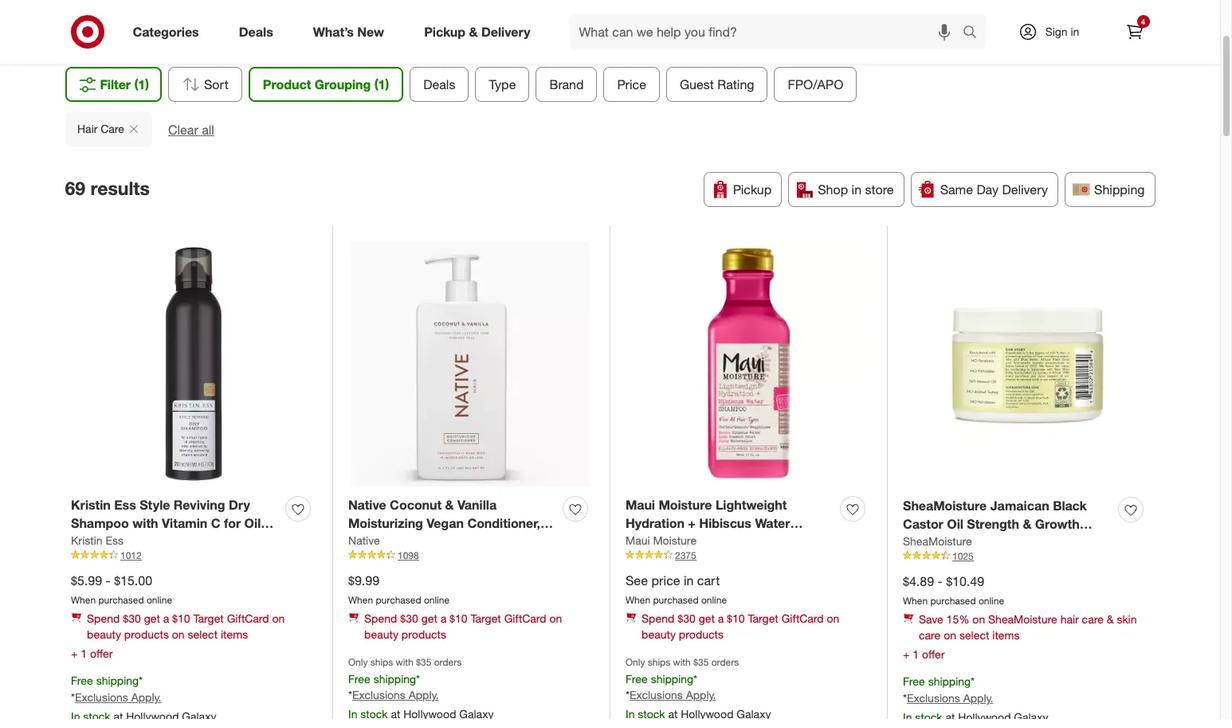Task type: describe. For each thing, give the bounding box(es) containing it.
$4.89
[[903, 574, 934, 590]]

moisture for maui moisture
[[653, 534, 697, 548]]

pickup for pickup
[[733, 182, 772, 198]]

fpo/apo
[[788, 77, 844, 92]]

vitamin
[[162, 516, 208, 532]]

only for price
[[626, 657, 645, 669]]

leave-
[[903, 535, 944, 551]]

paraben
[[439, 534, 490, 550]]

maui moisture lightweight hydration + hibiscus water shampoo for daily moisture - 13 fl oz link
[[626, 497, 834, 568]]

in
[[944, 535, 956, 551]]

spend $30 get a $10 target giftcard on beauty products for online
[[364, 613, 562, 642]]

rating
[[718, 77, 755, 92]]

vanilla
[[458, 498, 497, 513]]

hair
[[1061, 614, 1079, 627]]

coconut
[[390, 498, 442, 513]]

in for shop
[[852, 182, 862, 198]]

price
[[618, 77, 647, 92]]

shipping button
[[1065, 172, 1156, 207]]

purchased inside see price in cart when purchased online
[[653, 595, 699, 606]]

sponsored
[[1042, 38, 1089, 50]]

purchased inside '$4.89 - $10.49 when purchased online'
[[931, 595, 976, 607]]

products inside spend $30 get a $10 target giftcard on beauty products on select items
[[124, 629, 169, 642]]

orders for online
[[434, 657, 462, 669]]

sulfate,
[[390, 534, 436, 550]]

$15.00
[[114, 573, 152, 589]]

brand button
[[536, 67, 598, 102]]

maui moisture lightweight hydration + hibiscus water shampoo for daily moisture - 13 fl oz
[[626, 498, 833, 568]]

shop
[[818, 182, 848, 198]]

shampoo inside kristin ess style reviving dry shampoo with vitamin c for oily hair
[[71, 516, 129, 532]]

categories
[[133, 24, 199, 40]]

- inside native coconut & vanilla moisturizing vegan conditioner, clean, sulfate, paraben and silicone free - 16.5 fl oz
[[430, 552, 435, 568]]

hair care button
[[65, 112, 152, 147]]

beauty for $9.99
[[364, 629, 399, 642]]

day
[[977, 182, 999, 198]]

$5.99 - $15.00 when purchased online
[[71, 573, 172, 606]]

sign
[[1046, 25, 1068, 38]]

$5.99
[[71, 573, 102, 589]]

only for when
[[348, 657, 368, 669]]

maui moisture link
[[626, 533, 697, 549]]

0 vertical spatial care
[[1082, 614, 1104, 627]]

spend $30 get a $10 target giftcard on beauty products for cart
[[642, 613, 840, 642]]

ships for when
[[371, 657, 393, 669]]

deals link
[[225, 14, 293, 49]]

13
[[807, 534, 821, 550]]

$35 for online
[[416, 657, 432, 669]]

with inside kristin ess style reviving dry shampoo with vitamin c for oily hair
[[133, 516, 158, 532]]

giftcard for see price in cart
[[782, 613, 824, 626]]

price
[[652, 573, 681, 589]]

4
[[1142, 17, 1146, 26]]

orders for cart
[[712, 657, 739, 669]]

+ for kristin ess style reviving dry shampoo with vitamin c for oily hair
[[71, 648, 78, 661]]

advertisement region
[[132, 0, 1089, 37]]

1098
[[398, 550, 419, 562]]

target for see
[[748, 613, 779, 626]]

1 for $4.89
[[913, 649, 919, 662]]

oil
[[947, 517, 964, 532]]

spend for $9.99
[[364, 613, 397, 626]]

sort
[[204, 77, 229, 92]]

water
[[755, 516, 791, 532]]

results
[[90, 177, 150, 199]]

spend $30 get a $10 target giftcard on beauty products on select items
[[87, 613, 285, 642]]

$30 for see price in cart
[[678, 613, 696, 626]]

& inside native coconut & vanilla moisturizing vegan conditioner, clean, sulfate, paraben and silicone free - 16.5 fl oz
[[445, 498, 454, 513]]

What can we help you find? suggestions appear below search field
[[570, 14, 967, 49]]

select inside save 15% on sheamoisture hair care & skin care on select items
[[960, 629, 990, 643]]

filter (1) button
[[65, 67, 162, 102]]

same day delivery
[[941, 182, 1049, 198]]

a inside spend $30 get a $10 target giftcard on beauty products on select items
[[163, 613, 169, 626]]

what's
[[313, 24, 354, 40]]

69 results
[[65, 177, 150, 199]]

same day delivery button
[[911, 172, 1059, 207]]

when inside $5.99 - $15.00 when purchased online
[[71, 595, 96, 606]]

with for see
[[673, 657, 691, 669]]

oz inside native coconut & vanilla moisturizing vegan conditioner, clean, sulfate, paraben and silicone free - 16.5 fl oz
[[478, 552, 493, 568]]

sheamoisture link
[[903, 534, 973, 550]]

hair inside kristin ess style reviving dry shampoo with vitamin c for oily hair
[[71, 534, 96, 550]]

grouping
[[315, 77, 371, 92]]

product grouping (1)
[[263, 77, 389, 92]]

- inside '$4.89 - $10.49 when purchased online'
[[938, 574, 943, 590]]

strength
[[967, 517, 1020, 532]]

search button
[[956, 14, 994, 53]]

16.5
[[439, 552, 464, 568]]

deals button
[[410, 67, 469, 102]]

see
[[626, 573, 648, 589]]

sign in
[[1046, 25, 1080, 38]]

growth
[[1036, 517, 1080, 532]]

what's new link
[[300, 14, 404, 49]]

brand
[[550, 77, 584, 92]]

type
[[489, 77, 516, 92]]

& inside sheamoisture jamaican black castor oil strength & growth leave-in conditioner
[[1023, 517, 1032, 532]]

save
[[919, 614, 944, 627]]

+ inside maui moisture lightweight hydration + hibiscus water shampoo for daily moisture - 13 fl oz
[[688, 516, 696, 532]]

15%
[[947, 614, 970, 627]]

1 vertical spatial care
[[919, 629, 941, 643]]

$10 for $9.99
[[450, 613, 468, 626]]

hydration
[[626, 516, 685, 532]]

save 15% on sheamoisture hair care & skin care on select items
[[919, 614, 1137, 643]]

items inside save 15% on sheamoisture hair care & skin care on select items
[[993, 629, 1020, 643]]

beauty inside spend $30 get a $10 target giftcard on beauty products on select items
[[87, 629, 121, 642]]

online inside $5.99 - $15.00 when purchased online
[[147, 595, 172, 606]]

when inside $9.99 when purchased online
[[348, 595, 373, 606]]

fpo/apo button
[[775, 67, 857, 102]]

kristin for kristin ess style reviving dry shampoo with vitamin c for oily hair
[[71, 498, 111, 513]]

4 link
[[1117, 14, 1153, 49]]

moisture down the water
[[742, 534, 795, 550]]

products for $9.99
[[402, 629, 446, 642]]

ships for price
[[648, 657, 671, 669]]

skin
[[1117, 614, 1137, 627]]

1025
[[953, 551, 974, 563]]

sheamoisture inside save 15% on sheamoisture hair care & skin care on select items
[[989, 614, 1058, 627]]

+ for sheamoisture jamaican black castor oil strength & growth leave-in conditioner
[[903, 649, 910, 662]]

free inside native coconut & vanilla moisturizing vegan conditioner, clean, sulfate, paraben and silicone free - 16.5 fl oz
[[400, 552, 427, 568]]

maui for maui moisture lightweight hydration + hibiscus water shampoo for daily moisture - 13 fl oz
[[626, 498, 655, 513]]

new
[[357, 24, 384, 40]]

conditioner
[[959, 535, 1030, 551]]

c
[[211, 516, 221, 532]]

only ships with $35 orders for purchased
[[348, 657, 462, 669]]

silicone
[[348, 552, 396, 568]]

1012
[[120, 550, 142, 562]]

select inside spend $30 get a $10 target giftcard on beauty products on select items
[[188, 629, 218, 642]]

& inside save 15% on sheamoisture hair care & skin care on select items
[[1107, 614, 1114, 627]]

jamaican
[[991, 498, 1050, 514]]

beauty for see
[[642, 629, 676, 642]]

online inside '$4.89 - $10.49 when purchased online'
[[979, 595, 1005, 607]]

moisture for maui moisture lightweight hydration + hibiscus water shampoo for daily moisture - 13 fl oz
[[659, 498, 712, 513]]

(1) inside button
[[134, 77, 149, 92]]

when inside see price in cart when purchased online
[[626, 595, 651, 606]]

items inside spend $30 get a $10 target giftcard on beauty products on select items
[[221, 629, 248, 642]]

reviving
[[174, 498, 225, 513]]



Task type: vqa. For each thing, say whether or not it's contained in the screenshot.
SQUISHMALLOWS
no



Task type: locate. For each thing, give the bounding box(es) containing it.
in left the store
[[852, 182, 862, 198]]

2 target from the left
[[471, 613, 501, 626]]

purchased down $15.00 in the bottom of the page
[[98, 595, 144, 606]]

2 beauty from the left
[[364, 629, 399, 642]]

spend for see price in cart
[[642, 613, 675, 626]]

maui down hydration on the right
[[626, 534, 650, 548]]

1 ships from the left
[[371, 657, 393, 669]]

1 target from the left
[[193, 613, 224, 626]]

2 only from the left
[[626, 657, 645, 669]]

*
[[416, 673, 420, 686], [694, 673, 698, 686], [139, 675, 143, 688], [971, 676, 975, 689], [348, 689, 352, 703], [626, 689, 630, 703], [71, 692, 75, 705], [903, 692, 907, 706]]

fl down paraben
[[467, 552, 475, 568]]

0 horizontal spatial care
[[919, 629, 941, 643]]

offer for $4.89
[[923, 649, 945, 662]]

filter
[[100, 77, 131, 92]]

offer down save
[[923, 649, 945, 662]]

1 horizontal spatial + 1 offer
[[903, 649, 945, 662]]

lightweight
[[716, 498, 787, 513]]

hair care
[[77, 122, 124, 136]]

deals for deals button
[[424, 77, 456, 92]]

0 vertical spatial native
[[348, 498, 386, 513]]

care down save
[[919, 629, 941, 643]]

0 vertical spatial shampoo
[[71, 516, 129, 532]]

maui moisture
[[626, 534, 697, 548]]

in left cart
[[684, 573, 694, 589]]

2 horizontal spatial products
[[679, 629, 724, 642]]

online down $10.49
[[979, 595, 1005, 607]]

ships down $9.99 when purchased online
[[371, 657, 393, 669]]

sheamoisture for sheamoisture
[[903, 535, 973, 548]]

0 horizontal spatial (1)
[[134, 77, 149, 92]]

1 for $5.99
[[81, 648, 87, 661]]

moisturizing
[[348, 516, 423, 532]]

1 horizontal spatial $30
[[401, 613, 418, 626]]

shampoo down hydration on the right
[[626, 534, 684, 550]]

spend $30 get a $10 target giftcard on beauty products down 16.5
[[364, 613, 562, 642]]

2 orders from the left
[[712, 657, 739, 669]]

in right sign
[[1071, 25, 1080, 38]]

kristin up the kristin ess
[[71, 498, 111, 513]]

1 horizontal spatial shampoo
[[626, 534, 684, 550]]

clear all
[[168, 122, 214, 138]]

$35 down $9.99 when purchased online
[[416, 657, 432, 669]]

1 down $5.99
[[81, 648, 87, 661]]

when down $9.99
[[348, 595, 373, 606]]

delivery
[[482, 24, 531, 40], [1003, 182, 1049, 198]]

guest
[[680, 77, 714, 92]]

sheamoisture inside sheamoisture jamaican black castor oil strength & growth leave-in conditioner
[[903, 498, 987, 514]]

kristin ess
[[71, 534, 124, 548]]

spend inside spend $30 get a $10 target giftcard on beauty products on select items
[[87, 613, 120, 626]]

target down the '1098' link
[[471, 613, 501, 626]]

0 horizontal spatial with
[[133, 516, 158, 532]]

beauty down $5.99 - $15.00 when purchased online
[[87, 629, 121, 642]]

spend $30 get a $10 target giftcard on beauty products down cart
[[642, 613, 840, 642]]

fl inside native coconut & vanilla moisturizing vegan conditioner, clean, sulfate, paraben and silicone free - 16.5 fl oz
[[467, 552, 475, 568]]

pickup button
[[704, 172, 782, 207]]

$9.99 when purchased online
[[348, 573, 450, 606]]

when inside '$4.89 - $10.49 when purchased online'
[[903, 595, 928, 607]]

- inside $5.99 - $15.00 when purchased online
[[106, 573, 111, 589]]

get for $9.99
[[422, 613, 438, 626]]

$35
[[416, 657, 432, 669], [694, 657, 709, 669]]

deals inside button
[[424, 77, 456, 92]]

1 down save
[[913, 649, 919, 662]]

2 products from the left
[[402, 629, 446, 642]]

1 spend from the left
[[87, 613, 120, 626]]

kristin ess style reviving dry shampoo with vitamin c for oily hair image
[[71, 242, 317, 488], [71, 242, 317, 488]]

fl right 13
[[825, 534, 833, 550]]

sheamoisture left hair at the bottom right of the page
[[989, 614, 1058, 627]]

exclusions
[[352, 689, 406, 703], [630, 689, 683, 703], [75, 692, 128, 705], [907, 692, 961, 706]]

shampoo inside maui moisture lightweight hydration + hibiscus water shampoo for daily moisture - 13 fl oz
[[626, 534, 684, 550]]

2 $10 from the left
[[450, 613, 468, 626]]

0 horizontal spatial fl
[[467, 552, 475, 568]]

spend
[[87, 613, 120, 626], [364, 613, 397, 626], [642, 613, 675, 626]]

$30 down $5.99 - $15.00 when purchased online
[[123, 613, 141, 626]]

& inside the pickup & delivery link
[[469, 24, 478, 40]]

guest rating button
[[667, 67, 768, 102]]

for left daily
[[688, 534, 704, 550]]

$4.89 - $10.49 when purchased online
[[903, 574, 1005, 607]]

get down $9.99 when purchased online
[[422, 613, 438, 626]]

offer down $5.99 - $15.00 when purchased online
[[90, 648, 113, 661]]

native link
[[348, 533, 380, 549]]

1 products from the left
[[124, 629, 169, 642]]

dry
[[229, 498, 250, 513]]

sheamoisture for sheamoisture jamaican black castor oil strength & growth leave-in conditioner
[[903, 498, 987, 514]]

products down see price in cart when purchased online
[[679, 629, 724, 642]]

get down $5.99 - $15.00 when purchased online
[[144, 613, 160, 626]]

target for $9.99
[[471, 613, 501, 626]]

1 oz from the left
[[478, 552, 493, 568]]

pickup & delivery
[[424, 24, 531, 40]]

delivery for same day delivery
[[1003, 182, 1049, 198]]

2 kristin from the top
[[71, 534, 103, 548]]

native inside native coconut & vanilla moisturizing vegan conditioner, clean, sulfate, paraben and silicone free - 16.5 fl oz
[[348, 498, 386, 513]]

2 a from the left
[[441, 613, 447, 626]]

0 horizontal spatial ships
[[371, 657, 393, 669]]

1 maui from the top
[[626, 498, 655, 513]]

0 horizontal spatial $30
[[123, 613, 141, 626]]

2 vertical spatial sheamoisture
[[989, 614, 1058, 627]]

orders
[[434, 657, 462, 669], [712, 657, 739, 669]]

products down $5.99 - $15.00 when purchased online
[[124, 629, 169, 642]]

0 horizontal spatial items
[[221, 629, 248, 642]]

0 vertical spatial delivery
[[482, 24, 531, 40]]

2 spend from the left
[[364, 613, 397, 626]]

1 vertical spatial delivery
[[1003, 182, 1049, 198]]

2 $30 from the left
[[401, 613, 418, 626]]

1 horizontal spatial only
[[626, 657, 645, 669]]

offer for $5.99
[[90, 648, 113, 661]]

online down 16.5
[[424, 595, 450, 606]]

& up vegan on the left of page
[[445, 498, 454, 513]]

1 horizontal spatial (1)
[[375, 77, 389, 92]]

$10.49
[[947, 574, 985, 590]]

1025 link
[[903, 550, 1150, 564]]

1 get from the left
[[144, 613, 160, 626]]

1012 link
[[71, 549, 317, 563]]

target inside spend $30 get a $10 target giftcard on beauty products on select items
[[193, 613, 224, 626]]

1 horizontal spatial beauty
[[364, 629, 399, 642]]

pickup inside button
[[733, 182, 772, 198]]

0 vertical spatial for
[[224, 516, 241, 532]]

69
[[65, 177, 85, 199]]

0 horizontal spatial + 1 offer
[[71, 648, 113, 661]]

native up silicone
[[348, 534, 380, 548]]

a for $9.99
[[441, 613, 447, 626]]

a down cart
[[718, 613, 724, 626]]

oz down paraben
[[478, 552, 493, 568]]

1 vertical spatial sheamoisture
[[903, 535, 973, 548]]

native coconut & vanilla moisturizing vegan conditioner, clean, sulfate, paraben and silicone free - 16.5 fl oz image
[[348, 242, 594, 488], [348, 242, 594, 488]]

2 horizontal spatial target
[[748, 613, 779, 626]]

0 horizontal spatial in
[[684, 573, 694, 589]]

& up type button
[[469, 24, 478, 40]]

a down $9.99 when purchased online
[[441, 613, 447, 626]]

1 native from the top
[[348, 498, 386, 513]]

2 horizontal spatial giftcard
[[782, 613, 824, 626]]

3 a from the left
[[718, 613, 724, 626]]

see price in cart when purchased online
[[626, 573, 727, 606]]

1 only ships with $35 orders from the left
[[348, 657, 462, 669]]

0 horizontal spatial spend
[[87, 613, 120, 626]]

1 kristin from the top
[[71, 498, 111, 513]]

hair inside the hair care button
[[77, 122, 97, 136]]

get inside spend $30 get a $10 target giftcard on beauty products on select items
[[144, 613, 160, 626]]

1 horizontal spatial $10
[[450, 613, 468, 626]]

0 horizontal spatial giftcard
[[227, 613, 269, 626]]

1 $30 from the left
[[123, 613, 141, 626]]

1 vertical spatial ess
[[106, 534, 124, 548]]

0 horizontal spatial $35
[[416, 657, 432, 669]]

care
[[100, 122, 124, 136]]

1 vertical spatial hair
[[71, 534, 96, 550]]

2 get from the left
[[422, 613, 438, 626]]

online inside see price in cart when purchased online
[[702, 595, 727, 606]]

2 horizontal spatial spend
[[642, 613, 675, 626]]

purchased inside $5.99 - $15.00 when purchased online
[[98, 595, 144, 606]]

deals
[[239, 24, 273, 40], [424, 77, 456, 92]]

get down cart
[[699, 613, 715, 626]]

clear all button
[[168, 121, 214, 139]]

in for sign
[[1071, 25, 1080, 38]]

delivery right 'day'
[[1003, 182, 1049, 198]]

1 horizontal spatial select
[[960, 629, 990, 643]]

1 horizontal spatial care
[[1082, 614, 1104, 627]]

$35 for cart
[[694, 657, 709, 669]]

only ships with $35 orders for in
[[626, 657, 739, 669]]

fl
[[825, 534, 833, 550], [467, 552, 475, 568]]

conditioner,
[[468, 516, 541, 532]]

in inside see price in cart when purchased online
[[684, 573, 694, 589]]

for inside maui moisture lightweight hydration + hibiscus water shampoo for daily moisture - 13 fl oz
[[688, 534, 704, 550]]

kristin ess style reviving dry shampoo with vitamin c for oily hair
[[71, 498, 268, 550]]

1 $10 from the left
[[172, 613, 190, 626]]

0 vertical spatial pickup
[[424, 24, 466, 40]]

fl inside maui moisture lightweight hydration + hibiscus water shampoo for daily moisture - 13 fl oz
[[825, 534, 833, 550]]

sign in link
[[1005, 14, 1105, 49]]

0 vertical spatial sheamoisture
[[903, 498, 987, 514]]

with
[[133, 516, 158, 532], [396, 657, 414, 669], [673, 657, 691, 669]]

$10 down the 2375 "link"
[[727, 613, 745, 626]]

daily
[[708, 534, 738, 550]]

free
[[400, 552, 427, 568], [348, 673, 371, 686], [626, 673, 648, 686], [71, 675, 93, 688], [903, 676, 926, 689]]

deals up product
[[239, 24, 273, 40]]

1 spend $30 get a $10 target giftcard on beauty products from the left
[[364, 613, 562, 642]]

moisture
[[659, 498, 712, 513], [653, 534, 697, 548], [742, 534, 795, 550]]

$30 inside spend $30 get a $10 target giftcard on beauty products on select items
[[123, 613, 141, 626]]

3 target from the left
[[748, 613, 779, 626]]

ess
[[114, 498, 136, 513], [106, 534, 124, 548]]

$10
[[172, 613, 190, 626], [450, 613, 468, 626], [727, 613, 745, 626]]

0 horizontal spatial target
[[193, 613, 224, 626]]

pickup
[[424, 24, 466, 40], [733, 182, 772, 198]]

2 (1) from the left
[[375, 77, 389, 92]]

2 horizontal spatial in
[[1071, 25, 1080, 38]]

1 vertical spatial pickup
[[733, 182, 772, 198]]

2 maui from the top
[[626, 534, 650, 548]]

0 horizontal spatial $10
[[172, 613, 190, 626]]

oz inside maui moisture lightweight hydration + hibiscus water shampoo for daily moisture - 13 fl oz
[[626, 552, 640, 568]]

0 horizontal spatial oz
[[478, 552, 493, 568]]

1 horizontal spatial get
[[422, 613, 438, 626]]

+ 1 offer down save
[[903, 649, 945, 662]]

- right $5.99
[[106, 573, 111, 589]]

(1) right grouping
[[375, 77, 389, 92]]

guest rating
[[680, 77, 755, 92]]

pickup for pickup & delivery
[[424, 24, 466, 40]]

1 horizontal spatial for
[[688, 534, 704, 550]]

oz
[[478, 552, 493, 568], [626, 552, 640, 568]]

1 horizontal spatial ships
[[648, 657, 671, 669]]

1 vertical spatial in
[[852, 182, 862, 198]]

2 horizontal spatial $30
[[678, 613, 696, 626]]

only ships with $35 orders down $9.99 when purchased online
[[348, 657, 462, 669]]

$10 down 16.5
[[450, 613, 468, 626]]

1 horizontal spatial products
[[402, 629, 446, 642]]

2 horizontal spatial $10
[[727, 613, 745, 626]]

& down the jamaican
[[1023, 517, 1032, 532]]

0 horizontal spatial offer
[[90, 648, 113, 661]]

search
[[956, 25, 994, 41]]

1 horizontal spatial 1
[[913, 649, 919, 662]]

2375 link
[[626, 549, 871, 563]]

type button
[[476, 67, 530, 102]]

3 products from the left
[[679, 629, 724, 642]]

style
[[140, 498, 170, 513]]

shipping
[[1095, 182, 1145, 198]]

for inside kristin ess style reviving dry shampoo with vitamin c for oily hair
[[224, 516, 241, 532]]

0 vertical spatial in
[[1071, 25, 1080, 38]]

0 horizontal spatial spend $30 get a $10 target giftcard on beauty products
[[364, 613, 562, 642]]

with down $9.99 when purchased online
[[396, 657, 414, 669]]

when
[[71, 595, 96, 606], [348, 595, 373, 606], [626, 595, 651, 606], [903, 595, 928, 607]]

moisture up hydration on the right
[[659, 498, 712, 513]]

2 horizontal spatial beauty
[[642, 629, 676, 642]]

select
[[188, 629, 218, 642], [960, 629, 990, 643]]

product
[[263, 77, 311, 92]]

1 vertical spatial deals
[[424, 77, 456, 92]]

online down cart
[[702, 595, 727, 606]]

2 horizontal spatial with
[[673, 657, 691, 669]]

purchased inside $9.99 when purchased online
[[376, 595, 421, 606]]

free shipping * * exclusions apply.
[[348, 673, 439, 703], [626, 673, 716, 703], [71, 675, 161, 705], [903, 676, 994, 706]]

0 horizontal spatial pickup
[[424, 24, 466, 40]]

+ 1 offer for $4.89
[[903, 649, 945, 662]]

vegan
[[427, 516, 464, 532]]

2 native from the top
[[348, 534, 380, 548]]

&
[[469, 24, 478, 40], [445, 498, 454, 513], [1023, 517, 1032, 532], [1107, 614, 1114, 627]]

purchased down $9.99
[[376, 595, 421, 606]]

2 $35 from the left
[[694, 657, 709, 669]]

1 a from the left
[[163, 613, 169, 626]]

0 horizontal spatial only ships with $35 orders
[[348, 657, 462, 669]]

1 (1) from the left
[[134, 77, 149, 92]]

maui moisture lightweight hydration + hibiscus water shampoo for daily moisture - 13 fl oz image
[[626, 242, 871, 488], [626, 242, 871, 488]]

1 vertical spatial shampoo
[[626, 534, 684, 550]]

1 horizontal spatial in
[[852, 182, 862, 198]]

0 vertical spatial maui
[[626, 498, 655, 513]]

delivery up type
[[482, 24, 531, 40]]

- left 16.5
[[430, 552, 435, 568]]

purchased down price
[[653, 595, 699, 606]]

3 $10 from the left
[[727, 613, 745, 626]]

when down 'see'
[[626, 595, 651, 606]]

1 giftcard from the left
[[227, 613, 269, 626]]

sheamoisture jamaican black castor oil strength & growth leave-in conditioner
[[903, 498, 1087, 551]]

ess for kristin ess style reviving dry shampoo with vitamin c for oily hair
[[114, 498, 136, 513]]

1 vertical spatial native
[[348, 534, 380, 548]]

what's new
[[313, 24, 384, 40]]

0 horizontal spatial beauty
[[87, 629, 121, 642]]

2 horizontal spatial +
[[903, 649, 910, 662]]

+ down $4.89
[[903, 649, 910, 662]]

with down style
[[133, 516, 158, 532]]

0 horizontal spatial for
[[224, 516, 241, 532]]

0 vertical spatial ess
[[114, 498, 136, 513]]

hibiscus
[[700, 516, 752, 532]]

deals left type button
[[424, 77, 456, 92]]

$30 for $9.99
[[401, 613, 418, 626]]

1 horizontal spatial a
[[441, 613, 447, 626]]

ess for kristin ess
[[106, 534, 124, 548]]

0 horizontal spatial a
[[163, 613, 169, 626]]

price button
[[604, 67, 660, 102]]

maui up hydration on the right
[[626, 498, 655, 513]]

- right $4.89
[[938, 574, 943, 590]]

1 horizontal spatial with
[[396, 657, 414, 669]]

3 $30 from the left
[[678, 613, 696, 626]]

hair up $5.99
[[71, 534, 96, 550]]

1 orders from the left
[[434, 657, 462, 669]]

for right c in the left bottom of the page
[[224, 516, 241, 532]]

1 only from the left
[[348, 657, 368, 669]]

1 horizontal spatial only ships with $35 orders
[[626, 657, 739, 669]]

(1) right filter
[[134, 77, 149, 92]]

online inside $9.99 when purchased online
[[424, 595, 450, 606]]

2 horizontal spatial get
[[699, 613, 715, 626]]

offer
[[90, 648, 113, 661], [923, 649, 945, 662]]

$10 down 1012 link
[[172, 613, 190, 626]]

sheamoisture up the oil on the right bottom
[[903, 498, 987, 514]]

2375
[[675, 550, 697, 562]]

1 horizontal spatial oz
[[626, 552, 640, 568]]

2 ships from the left
[[648, 657, 671, 669]]

1 horizontal spatial $35
[[694, 657, 709, 669]]

3 beauty from the left
[[642, 629, 676, 642]]

categories link
[[119, 14, 219, 49]]

3 giftcard from the left
[[782, 613, 824, 626]]

target down the 2375 "link"
[[748, 613, 779, 626]]

sheamoisture
[[903, 498, 987, 514], [903, 535, 973, 548], [989, 614, 1058, 627]]

hair left care
[[77, 122, 97, 136]]

0 horizontal spatial +
[[71, 648, 78, 661]]

1 beauty from the left
[[87, 629, 121, 642]]

shampoo up the kristin ess
[[71, 516, 129, 532]]

0 horizontal spatial orders
[[434, 657, 462, 669]]

0 horizontal spatial deals
[[239, 24, 273, 40]]

products for see price in cart
[[679, 629, 724, 642]]

+ 1 offer for $5.99
[[71, 648, 113, 661]]

1 horizontal spatial offer
[[923, 649, 945, 662]]

sheamoisture jamaican black castor oil strength & growth leave-in conditioner image
[[903, 242, 1150, 488], [903, 242, 1150, 488]]

2 horizontal spatial a
[[718, 613, 724, 626]]

1 vertical spatial for
[[688, 534, 704, 550]]

a for see
[[718, 613, 724, 626]]

ess up 1012
[[106, 534, 124, 548]]

- inside maui moisture lightweight hydration + hibiscus water shampoo for daily moisture - 13 fl oz
[[799, 534, 804, 550]]

1 horizontal spatial fl
[[825, 534, 833, 550]]

+ down $5.99
[[71, 648, 78, 661]]

only ships with $35 orders down see price in cart when purchased online
[[626, 657, 739, 669]]

+ up 2375
[[688, 516, 696, 532]]

1 horizontal spatial target
[[471, 613, 501, 626]]

2 oz from the left
[[626, 552, 640, 568]]

kristin inside kristin ess style reviving dry shampoo with vitamin c for oily hair
[[71, 498, 111, 513]]

spend down see price in cart when purchased online
[[642, 613, 675, 626]]

products down $9.99 when purchased online
[[402, 629, 446, 642]]

3 spend from the left
[[642, 613, 675, 626]]

care right hair at the bottom right of the page
[[1082, 614, 1104, 627]]

deals for deals link
[[239, 24, 273, 40]]

2 spend $30 get a $10 target giftcard on beauty products from the left
[[642, 613, 840, 642]]

a down $5.99 - $15.00 when purchased online
[[163, 613, 169, 626]]

$10 inside spend $30 get a $10 target giftcard on beauty products on select items
[[172, 613, 190, 626]]

spend down $9.99 when purchased online
[[364, 613, 397, 626]]

oily
[[244, 516, 268, 532]]

castor
[[903, 517, 944, 532]]

0 horizontal spatial 1
[[81, 648, 87, 661]]

0 horizontal spatial delivery
[[482, 24, 531, 40]]

giftcard for $9.99
[[504, 613, 547, 626]]

when down $4.89
[[903, 595, 928, 607]]

products
[[124, 629, 169, 642], [402, 629, 446, 642], [679, 629, 724, 642]]

0 vertical spatial hair
[[77, 122, 97, 136]]

1 horizontal spatial delivery
[[1003, 182, 1049, 198]]

giftcard inside spend $30 get a $10 target giftcard on beauty products on select items
[[227, 613, 269, 626]]

spend down $5.99 - $15.00 when purchased online
[[87, 613, 120, 626]]

kristin for kristin ess
[[71, 534, 103, 548]]

1 horizontal spatial items
[[993, 629, 1020, 643]]

2 giftcard from the left
[[504, 613, 547, 626]]

care
[[1082, 614, 1104, 627], [919, 629, 941, 643]]

in inside button
[[852, 182, 862, 198]]

3 get from the left
[[699, 613, 715, 626]]

ess inside kristin ess style reviving dry shampoo with vitamin c for oily hair
[[114, 498, 136, 513]]

$10 for see price in cart
[[727, 613, 745, 626]]

with down see price in cart when purchased online
[[673, 657, 691, 669]]

oz up 'see'
[[626, 552, 640, 568]]

0 vertical spatial kristin
[[71, 498, 111, 513]]

online down $15.00 in the bottom of the page
[[147, 595, 172, 606]]

pickup & delivery link
[[411, 14, 551, 49]]

beauty down see price in cart when purchased online
[[642, 629, 676, 642]]

+
[[688, 516, 696, 532], [71, 648, 78, 661], [903, 649, 910, 662]]

when down $5.99
[[71, 595, 96, 606]]

0 horizontal spatial shampoo
[[71, 516, 129, 532]]

1 horizontal spatial +
[[688, 516, 696, 532]]

1 vertical spatial maui
[[626, 534, 650, 548]]

with for $9.99
[[396, 657, 414, 669]]

maui for maui moisture
[[626, 534, 650, 548]]

clean,
[[348, 534, 387, 550]]

target down 1012 link
[[193, 613, 224, 626]]

$30 down see price in cart when purchased online
[[678, 613, 696, 626]]

ships down see price in cart when purchased online
[[648, 657, 671, 669]]

kristin up $5.99
[[71, 534, 103, 548]]

1 $35 from the left
[[416, 657, 432, 669]]

& left skin on the bottom right of the page
[[1107, 614, 1114, 627]]

delivery for pickup & delivery
[[482, 24, 531, 40]]

native for native coconut & vanilla moisturizing vegan conditioner, clean, sulfate, paraben and silicone free - 16.5 fl oz
[[348, 498, 386, 513]]

maui
[[626, 498, 655, 513], [626, 534, 650, 548]]

1 vertical spatial fl
[[467, 552, 475, 568]]

delivery inside button
[[1003, 182, 1049, 198]]

beauty down $9.99 when purchased online
[[364, 629, 399, 642]]

native for native
[[348, 534, 380, 548]]

+ 1 offer
[[71, 648, 113, 661], [903, 649, 945, 662]]

0 vertical spatial deals
[[239, 24, 273, 40]]

maui inside maui moisture lightweight hydration + hibiscus water shampoo for daily moisture - 13 fl oz
[[626, 498, 655, 513]]

purchased up 15% at the right of page
[[931, 595, 976, 607]]

1 horizontal spatial giftcard
[[504, 613, 547, 626]]

ess left style
[[114, 498, 136, 513]]

native up 'moisturizing'
[[348, 498, 386, 513]]

1 horizontal spatial spend $30 get a $10 target giftcard on beauty products
[[642, 613, 840, 642]]

- left 13
[[799, 534, 804, 550]]

0 horizontal spatial select
[[188, 629, 218, 642]]

2 only ships with $35 orders from the left
[[626, 657, 739, 669]]

native coconut & vanilla moisturizing vegan conditioner, clean, sulfate, paraben and silicone free - 16.5 fl oz link
[[348, 497, 557, 568]]

1 horizontal spatial pickup
[[733, 182, 772, 198]]

$35 down see price in cart when purchased online
[[694, 657, 709, 669]]

sheamoisture down castor
[[903, 535, 973, 548]]

only
[[348, 657, 368, 669], [626, 657, 645, 669]]

$30 down $9.99 when purchased online
[[401, 613, 418, 626]]

2 vertical spatial in
[[684, 573, 694, 589]]

0 vertical spatial fl
[[825, 534, 833, 550]]

get for see
[[699, 613, 715, 626]]

hair
[[77, 122, 97, 136], [71, 534, 96, 550]]

target
[[193, 613, 224, 626], [471, 613, 501, 626], [748, 613, 779, 626]]

0 horizontal spatial products
[[124, 629, 169, 642]]

moisture up 2375
[[653, 534, 697, 548]]

kristin ess link
[[71, 533, 124, 549]]

+ 1 offer down $5.99 - $15.00 when purchased online
[[71, 648, 113, 661]]



